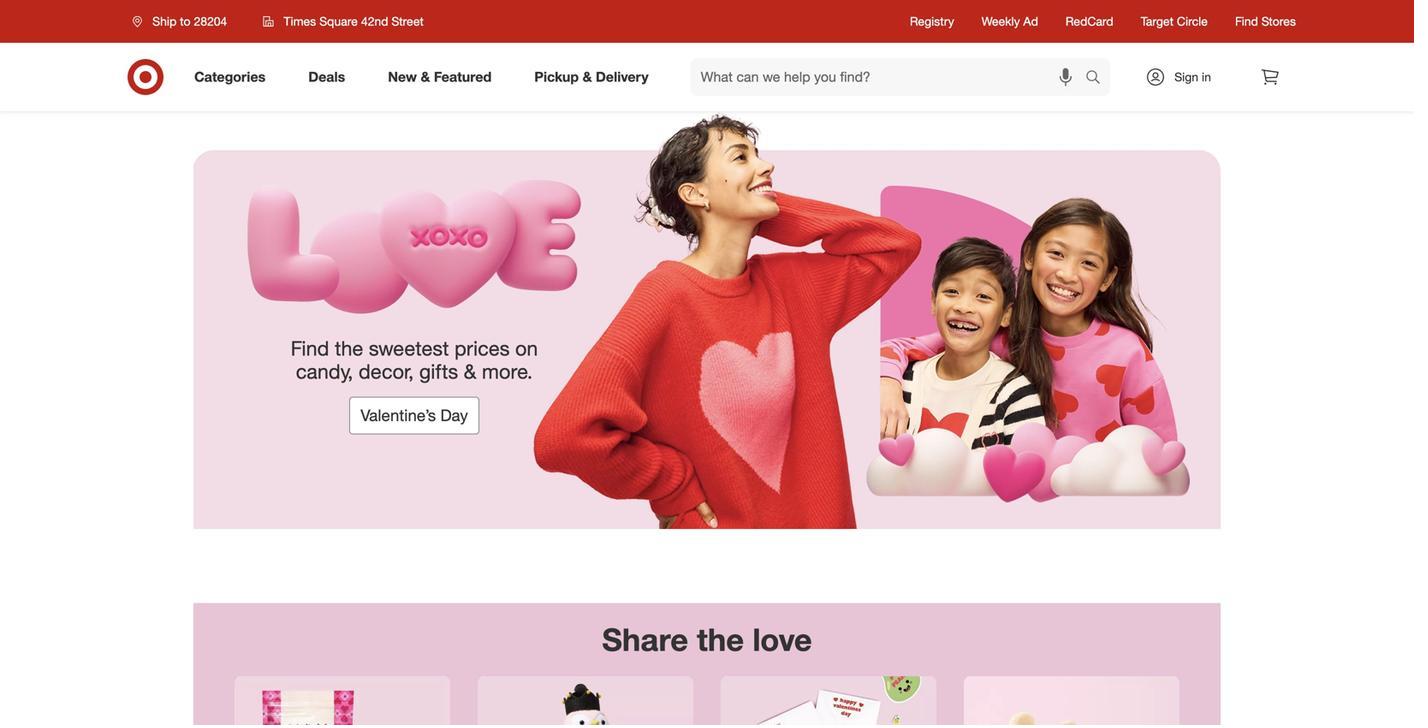 Task type: vqa. For each thing, say whether or not it's contained in the screenshot.
Manhattan
no



Task type: locate. For each thing, give the bounding box(es) containing it.
1 horizontal spatial &
[[464, 359, 477, 384]]

find for find the sweetest prices on candy, decor, gifts & more.
[[291, 336, 329, 361]]

weekly ad link
[[982, 13, 1039, 30]]

find stores link
[[1236, 13, 1296, 30]]

love
[[753, 591, 812, 629]]

find stores
[[1236, 14, 1296, 29]]

the for find
[[335, 336, 363, 361]]

in
[[1202, 69, 1212, 84]]

0 horizontal spatial the
[[335, 336, 363, 361]]

the inside find the sweetest prices on candy, decor, gifts & more.
[[335, 336, 363, 361]]

sweetest
[[369, 336, 449, 361]]

1 vertical spatial find
[[291, 336, 329, 361]]

find
[[1236, 14, 1259, 29], [291, 336, 329, 361]]

the left sweetest
[[335, 336, 363, 361]]

ship to 28204 button
[[122, 6, 245, 37]]

& right gifts
[[464, 359, 477, 384]]

& right pickup at the top left of page
[[583, 69, 592, 85]]

the left love
[[697, 591, 744, 629]]

& right new
[[421, 69, 430, 85]]

times square 42nd street button
[[252, 6, 435, 37]]

ship to 28204
[[152, 14, 227, 29]]

day
[[441, 406, 468, 425]]

sign in link
[[1131, 58, 1238, 96]]

pickup & delivery link
[[520, 58, 670, 96]]

0 vertical spatial find
[[1236, 14, 1259, 29]]

find left stores
[[1236, 14, 1259, 29]]

& for new
[[421, 69, 430, 85]]

on
[[515, 336, 538, 361]]

pickup & delivery
[[535, 69, 649, 85]]

& for pickup
[[583, 69, 592, 85]]

valentine's day link
[[350, 397, 479, 435]]

1 vertical spatial the
[[697, 591, 744, 629]]

pickup
[[535, 69, 579, 85]]

the
[[335, 336, 363, 361], [697, 591, 744, 629]]

0 vertical spatial the
[[335, 336, 363, 361]]

times square 42nd street
[[284, 14, 424, 29]]

ad
[[1024, 14, 1039, 29]]

find left the decor,
[[291, 336, 329, 361]]

& inside "link"
[[583, 69, 592, 85]]

2 horizontal spatial &
[[583, 69, 592, 85]]

new & featured
[[388, 69, 492, 85]]

stores
[[1262, 14, 1296, 29]]

&
[[421, 69, 430, 85], [583, 69, 592, 85], [464, 359, 477, 384]]

deals link
[[294, 58, 367, 96]]

new & featured link
[[374, 58, 513, 96]]

valentine's day
[[361, 406, 468, 425]]

share the love
[[602, 591, 812, 629]]

sign
[[1175, 69, 1199, 84]]

weekly ad
[[982, 14, 1039, 29]]

prices
[[455, 336, 510, 361]]

0 horizontal spatial &
[[421, 69, 430, 85]]

1 horizontal spatial find
[[1236, 14, 1259, 29]]

1 horizontal spatial the
[[697, 591, 744, 629]]

find inside find the sweetest prices on candy, decor, gifts & more.
[[291, 336, 329, 361]]

& inside find the sweetest prices on candy, decor, gifts & more.
[[464, 359, 477, 384]]

share
[[602, 591, 689, 629]]

target circle link
[[1141, 13, 1208, 30]]

0 horizontal spatial find
[[291, 336, 329, 361]]



Task type: describe. For each thing, give the bounding box(es) containing it.
the for share
[[697, 591, 744, 629]]

more.
[[482, 359, 533, 384]]

target
[[1141, 14, 1174, 29]]

new
[[388, 69, 417, 85]]

valentine's
[[361, 406, 436, 425]]

sign in
[[1175, 69, 1212, 84]]

circle
[[1177, 14, 1208, 29]]

categories
[[194, 69, 266, 85]]

redcard
[[1066, 14, 1114, 29]]

categories link
[[180, 58, 287, 96]]

featured
[[434, 69, 492, 85]]

42nd
[[361, 14, 388, 29]]

candy,
[[296, 359, 353, 384]]

square
[[319, 14, 358, 29]]

delivery
[[596, 69, 649, 85]]

What can we help you find? suggestions appear below search field
[[691, 58, 1090, 96]]

deals
[[308, 69, 345, 85]]

target circle
[[1141, 14, 1208, 29]]

find for find stores
[[1236, 14, 1259, 29]]

search
[[1078, 70, 1119, 87]]

times
[[284, 14, 316, 29]]

28204
[[194, 14, 227, 29]]

gifts
[[419, 359, 458, 384]]

to
[[180, 14, 191, 29]]

find the sweetest prices on candy, decor, gifts & more.
[[291, 336, 538, 384]]

search button
[[1078, 58, 1119, 99]]

registry
[[910, 14, 955, 29]]

redcard link
[[1066, 13, 1114, 30]]

decor,
[[359, 359, 414, 384]]

ship
[[152, 14, 177, 29]]

weekly
[[982, 14, 1020, 29]]

street
[[392, 14, 424, 29]]

registry link
[[910, 13, 955, 30]]



